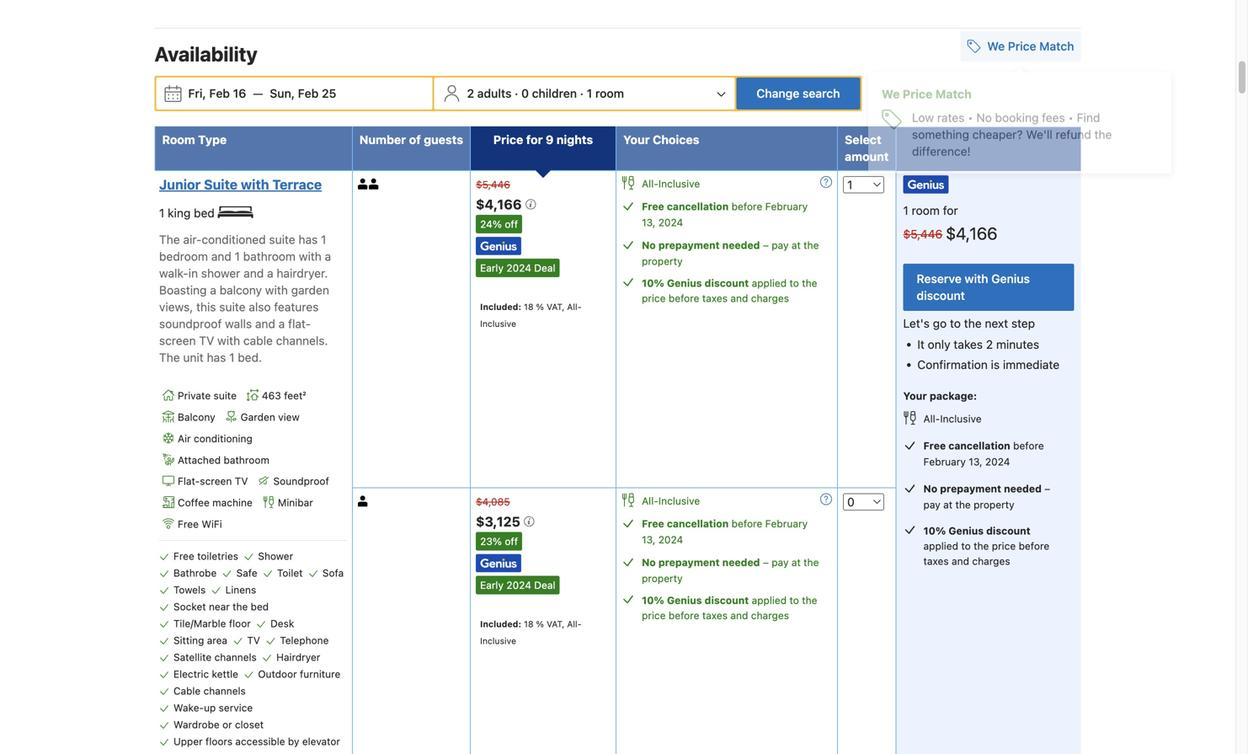 Task type: locate. For each thing, give the bounding box(es) containing it.
2 vertical spatial at
[[792, 556, 801, 568]]

suite right private at the bottom of the page
[[214, 390, 237, 402]]

free cancellation
[[642, 200, 729, 212], [924, 440, 1011, 452], [642, 518, 729, 529]]

needed for first more details on meals and payment options image from the bottom of the page
[[723, 556, 760, 568]]

1 horizontal spatial $4,166
[[946, 223, 998, 243]]

2 · from the left
[[580, 86, 584, 100]]

off right the 23%
[[505, 535, 518, 547]]

2 up is
[[986, 338, 993, 351]]

—
[[253, 86, 263, 100]]

1 deal from the top
[[534, 262, 556, 274]]

included: down 23% off
[[480, 619, 522, 629]]

amount
[[845, 149, 889, 163]]

2
[[467, 86, 474, 100], [986, 338, 993, 351]]

10% genius discount for first more details on meals and payment options image from the bottom of the page
[[642, 594, 749, 606]]

0 vertical spatial early 2024 deal. you're getting a reduced rate because this property is offering a discount on stays between january 1 and april 1, 2024.. element
[[476, 259, 560, 277]]

early for $4,166
[[480, 262, 504, 274]]

attached
[[178, 454, 221, 466]]

1 10% genius discount from the top
[[642, 277, 749, 289]]

2 vertical spatial cancellation
[[667, 518, 729, 529]]

upper floors accessible by elevator
[[174, 735, 340, 747]]

charges for 1st more details on meals and payment options image
[[751, 292, 789, 304]]

2 vertical spatial all-inclusive
[[642, 495, 700, 507]]

%
[[536, 302, 544, 312], [536, 619, 544, 629]]

1 horizontal spatial price
[[1008, 39, 1037, 53]]

cable
[[243, 334, 273, 347]]

channels up kettle
[[214, 651, 257, 663]]

0 vertical spatial $5,446
[[476, 178, 511, 190]]

1 vertical spatial the
[[159, 350, 180, 364]]

2 off from the top
[[505, 535, 518, 547]]

0 horizontal spatial ·
[[515, 86, 519, 100]]

1 off from the top
[[505, 218, 518, 230]]

2 early from the top
[[480, 579, 504, 591]]

early 2024 deal down 23% off
[[480, 579, 556, 591]]

2 vertical spatial no prepayment needed
[[642, 556, 760, 568]]

2 18 % vat, all- inclusive from the top
[[480, 619, 582, 646]]

a up hairdryer.
[[325, 249, 331, 263]]

2 vertical spatial prepayment
[[659, 556, 720, 568]]

coffee
[[178, 497, 210, 509]]

1 right children
[[587, 86, 593, 100]]

0 vertical spatial %
[[536, 302, 544, 312]]

0 vertical spatial – pay at the property
[[642, 239, 819, 267]]

early 2024 deal for $3,125
[[480, 579, 556, 591]]

1 vertical spatial price
[[494, 132, 523, 146]]

suite up hairdryer.
[[269, 232, 295, 246]]

0 vertical spatial screen
[[159, 334, 196, 347]]

private suite
[[178, 390, 237, 402]]

off right 24%
[[505, 218, 518, 230]]

views,
[[159, 300, 193, 314]]

suite
[[269, 232, 295, 246], [219, 300, 246, 314], [214, 390, 237, 402]]

pay for 1st more details on meals and payment options image
[[772, 239, 789, 251]]

tv inside the air-conditioned suite has 1 bedroom and 1 bathroom with a walk-in shower and a hairdryer. boasting a balcony with garden views, this suite also features soundproof walls and a flat- screen tv with cable channels. the unit has 1 bed.
[[199, 334, 214, 347]]

telephone
[[280, 634, 329, 646]]

screen up coffee machine
[[200, 475, 232, 487]]

charges inside 10% genius discount applied to the price before taxes and charges
[[973, 555, 1011, 567]]

coffee machine
[[178, 497, 253, 509]]

channels
[[214, 651, 257, 663], [204, 685, 246, 697]]

with right suite
[[241, 176, 269, 192]]

0 vertical spatial applied to the price before taxes and charges
[[642, 277, 818, 304]]

1 vertical spatial %
[[536, 619, 544, 629]]

area
[[207, 634, 228, 646]]

2 vertical spatial free cancellation
[[642, 518, 729, 529]]

your for your package:
[[904, 390, 927, 402]]

0 vertical spatial more details on meals and payment options image
[[821, 176, 833, 188]]

free
[[642, 200, 665, 212], [924, 440, 946, 452], [642, 518, 665, 529], [178, 518, 199, 530], [174, 550, 194, 562]]

your left choices
[[624, 132, 650, 146]]

1 early 2024 deal from the top
[[480, 262, 556, 274]]

2 vat, from the top
[[547, 619, 565, 629]]

2 early 2024 deal from the top
[[480, 579, 556, 591]]

we
[[988, 39, 1005, 53]]

1 vertical spatial pay
[[924, 499, 941, 510]]

your left package: on the right of the page
[[904, 390, 927, 402]]

with down walls
[[217, 334, 240, 347]]

0 vertical spatial 10%
[[642, 277, 665, 289]]

1 vertical spatial 18
[[524, 619, 534, 629]]

2 vertical spatial property
[[642, 572, 683, 584]]

shower
[[201, 266, 240, 280]]

1 vertical spatial early
[[480, 579, 504, 591]]

0 vertical spatial taxes
[[703, 292, 728, 304]]

property
[[642, 255, 683, 267], [974, 499, 1015, 510], [642, 572, 683, 584]]

9
[[546, 132, 554, 146]]

– for first more details on meals and payment options image from the bottom of the page
[[763, 556, 769, 568]]

– for 1st more details on meals and payment options image
[[763, 239, 769, 251]]

2 vertical spatial –
[[763, 556, 769, 568]]

· right children
[[580, 86, 584, 100]]

choices
[[653, 132, 700, 146]]

– pay at the property for first more details on meals and payment options image from the bottom of the page
[[642, 556, 819, 584]]

1 vertical spatial your
[[904, 390, 927, 402]]

1 vertical spatial price
[[992, 540, 1016, 552]]

toilet
[[277, 567, 303, 579]]

1 vertical spatial 2
[[986, 338, 993, 351]]

early 2024 deal. you're getting a reduced rate because this property is offering a discount on stays between january 1 and april 1, 2024.. element down 24% off. you're getting 24% off the original price due to multiple deals and benefits.. element
[[476, 259, 560, 277]]

feb left 16 in the left of the page
[[209, 86, 230, 100]]

1 vertical spatial 13,
[[969, 456, 983, 468]]

463 feet²
[[262, 390, 306, 402]]

1 more details on meals and payment options image from the top
[[821, 176, 833, 188]]

2 vertical spatial 13,
[[642, 534, 656, 545]]

your choices
[[624, 132, 700, 146]]

2 left the adults
[[467, 86, 474, 100]]

1 horizontal spatial $5,446
[[904, 227, 943, 241]]

0 vertical spatial 2
[[467, 86, 474, 100]]

bed down linens
[[251, 601, 269, 612]]

$5,446 down 1 room for on the top
[[904, 227, 943, 241]]

0 vertical spatial price
[[642, 292, 666, 304]]

screen down soundproof
[[159, 334, 196, 347]]

$4,166 down 1 room for on the top
[[946, 223, 998, 243]]

2 more details on meals and payment options image from the top
[[821, 493, 833, 505]]

channels down kettle
[[204, 685, 246, 697]]

pay for first more details on meals and payment options image from the bottom of the page
[[772, 556, 789, 568]]

1 vertical spatial – pay at the property
[[924, 483, 1051, 510]]

0 horizontal spatial 2
[[467, 86, 474, 100]]

occupancy image
[[358, 178, 369, 189], [369, 178, 380, 189]]

a
[[325, 249, 331, 263], [267, 266, 274, 280], [210, 283, 216, 297], [279, 317, 285, 331]]

has
[[299, 232, 318, 246], [207, 350, 226, 364]]

2 % from the top
[[536, 619, 544, 629]]

tv
[[199, 334, 214, 347], [235, 475, 248, 487], [247, 634, 260, 646]]

early down 24%
[[480, 262, 504, 274]]

applied inside 10% genius discount applied to the price before taxes and charges
[[924, 540, 959, 552]]

1 vertical spatial room
[[912, 204, 940, 217]]

deal for $4,166
[[534, 262, 556, 274]]

outdoor furniture
[[258, 668, 341, 680]]

conditioning
[[194, 433, 253, 444]]

1 horizontal spatial ·
[[580, 86, 584, 100]]

18 for $4,166
[[524, 302, 534, 312]]

no for first more details on meals and payment options image from the bottom of the page
[[642, 556, 656, 568]]

screen inside the air-conditioned suite has 1 bedroom and 1 bathroom with a walk-in shower and a hairdryer. boasting a balcony with garden views, this suite also features soundproof walls and a flat- screen tv with cable channels. the unit has 1 bed.
[[159, 334, 196, 347]]

free toiletries
[[174, 550, 238, 562]]

2 inside dropdown button
[[467, 86, 474, 100]]

with up also
[[265, 283, 288, 297]]

tv up unit
[[199, 334, 214, 347]]

occupancy image
[[358, 496, 369, 507]]

1 vertical spatial for
[[943, 204, 958, 217]]

2 vertical spatial tv
[[247, 634, 260, 646]]

1 left bed.
[[229, 350, 235, 364]]

suite up walls
[[219, 300, 246, 314]]

before february 13, 2024 for first more details on meals and payment options image from the bottom of the page
[[642, 518, 808, 545]]

0 vertical spatial $4,166
[[476, 196, 525, 212]]

1 early 2024 deal. you're getting a reduced rate because this property is offering a discount on stays between january 1 and april 1, 2024.. element from the top
[[476, 259, 560, 277]]

the left unit
[[159, 350, 180, 364]]

closet
[[235, 719, 264, 730]]

and inside 10% genius discount applied to the price before taxes and charges
[[952, 555, 970, 567]]

16
[[233, 86, 246, 100]]

1 vertical spatial channels
[[204, 685, 246, 697]]

0 vertical spatial your
[[624, 132, 650, 146]]

· left 0
[[515, 86, 519, 100]]

the inside 10% genius discount applied to the price before taxes and charges
[[974, 540, 989, 552]]

price left the 9
[[494, 132, 523, 146]]

0 vertical spatial needed
[[723, 239, 760, 251]]

1 18 % vat, all- inclusive from the top
[[480, 302, 582, 329]]

walk-
[[159, 266, 189, 280]]

early 2024 deal. you're getting a reduced rate because this property is offering a discount on stays between january 1 and april 1, 2024.. element for $4,166
[[476, 259, 560, 277]]

discount inside reserve with genius discount
[[917, 289, 965, 303]]

2 adults · 0 children · 1 room
[[467, 86, 624, 100]]

1 horizontal spatial has
[[299, 232, 318, 246]]

bed right king
[[194, 206, 215, 220]]

no prepayment needed
[[642, 239, 760, 251], [924, 483, 1042, 494], [642, 556, 760, 568]]

0 vertical spatial at
[[792, 239, 801, 251]]

0 vertical spatial included:
[[480, 302, 522, 312]]

$4,166 up 24% off. you're getting 24% off the original price due to multiple deals and benefits.. element
[[476, 196, 525, 212]]

early
[[480, 262, 504, 274], [480, 579, 504, 591]]

1 vertical spatial early 2024 deal
[[480, 579, 556, 591]]

10%
[[642, 277, 665, 289], [924, 525, 946, 537], [642, 594, 665, 606]]

has right unit
[[207, 350, 226, 364]]

walls
[[225, 317, 252, 331]]

off
[[505, 218, 518, 230], [505, 535, 518, 547]]

also
[[249, 300, 271, 314]]

– pay at the property for 1st more details on meals and payment options image
[[642, 239, 819, 267]]

sun, feb 25 button
[[263, 78, 343, 108]]

1 vertical spatial no
[[924, 483, 938, 494]]

taxes inside 10% genius discount applied to the price before taxes and charges
[[924, 555, 949, 567]]

1 occupancy image from the left
[[358, 178, 369, 189]]

all-inclusive for 1st more details on meals and payment options image
[[642, 178, 700, 189]]

tile/marble
[[174, 618, 226, 629]]

1 vat, from the top
[[547, 302, 565, 312]]

1 vertical spatial included:
[[480, 619, 522, 629]]

no
[[642, 239, 656, 251], [924, 483, 938, 494], [642, 556, 656, 568]]

property for first more details on meals and payment options image from the bottom of the page
[[642, 572, 683, 584]]

18 % vat, all- inclusive
[[480, 302, 582, 329], [480, 619, 582, 646]]

1 horizontal spatial for
[[943, 204, 958, 217]]

more details on meals and payment options image
[[821, 176, 833, 188], [821, 493, 833, 505]]

has up hairdryer.
[[299, 232, 318, 246]]

1 early from the top
[[480, 262, 504, 274]]

charges
[[751, 292, 789, 304], [973, 555, 1011, 567], [751, 609, 789, 621]]

included: down 24% off. you're getting 24% off the original price due to multiple deals and benefits.. element
[[480, 302, 522, 312]]

0 horizontal spatial feb
[[209, 86, 230, 100]]

0
[[522, 86, 529, 100]]

1 vertical spatial suite
[[219, 300, 246, 314]]

early down the 23%
[[480, 579, 504, 591]]

0 horizontal spatial $4,166
[[476, 196, 525, 212]]

0 vertical spatial property
[[642, 255, 683, 267]]

your package:
[[904, 390, 978, 402]]

1 18 from the top
[[524, 302, 534, 312]]

1
[[587, 86, 593, 100], [904, 204, 909, 217], [159, 206, 165, 220], [321, 232, 326, 246], [235, 249, 240, 263], [229, 350, 235, 364]]

balcony
[[178, 411, 215, 423]]

type
[[198, 132, 227, 146]]

1 vertical spatial vat,
[[547, 619, 565, 629]]

room right children
[[596, 86, 624, 100]]

a left hairdryer.
[[267, 266, 274, 280]]

next
[[985, 316, 1009, 330]]

1 included: from the top
[[480, 302, 522, 312]]

–
[[763, 239, 769, 251], [1045, 483, 1051, 494], [763, 556, 769, 568]]

0 vertical spatial early 2024 deal
[[480, 262, 556, 274]]

discount inside 10% genius discount applied to the price before taxes and charges
[[987, 525, 1031, 537]]

2 vertical spatial before february 13, 2024
[[642, 518, 808, 545]]

1 vertical spatial property
[[974, 499, 1015, 510]]

a up this
[[210, 283, 216, 297]]

early 2024 deal. you're getting a reduced rate because this property is offering a discount on stays between january 1 and april 1, 2024.. element down 23% off
[[476, 576, 560, 595]]

your for your choices
[[624, 132, 650, 146]]

0 vertical spatial 18 % vat, all- inclusive
[[480, 302, 582, 329]]

2 early 2024 deal. you're getting a reduced rate because this property is offering a discount on stays between january 1 and april 1, 2024.. element from the top
[[476, 576, 560, 595]]

1 horizontal spatial feb
[[298, 86, 319, 100]]

1 vertical spatial has
[[207, 350, 226, 364]]

the up bedroom
[[159, 232, 180, 246]]

minibar
[[278, 497, 313, 509]]

0 vertical spatial applied
[[752, 277, 787, 289]]

tv down the floor
[[247, 634, 260, 646]]

at for first more details on meals and payment options image from the bottom of the page
[[792, 556, 801, 568]]

0 vertical spatial room
[[596, 86, 624, 100]]

feb left 25
[[298, 86, 319, 100]]

0 vertical spatial has
[[299, 232, 318, 246]]

$5,446 up 24%
[[476, 178, 511, 190]]

1 vertical spatial off
[[505, 535, 518, 547]]

channels for satellite channels
[[214, 651, 257, 663]]

1 horizontal spatial bed
[[251, 601, 269, 612]]

1 vertical spatial tv
[[235, 475, 248, 487]]

0 horizontal spatial screen
[[159, 334, 196, 347]]

feb
[[209, 86, 230, 100], [298, 86, 319, 100]]

bathroom down conditioning
[[224, 454, 270, 466]]

2 10% genius discount from the top
[[642, 594, 749, 606]]

vat, for $3,125
[[547, 619, 565, 629]]

conditioned
[[202, 232, 266, 246]]

0 horizontal spatial your
[[624, 132, 650, 146]]

2 vertical spatial no
[[642, 556, 656, 568]]

confirmation
[[918, 358, 988, 372]]

1 horizontal spatial your
[[904, 390, 927, 402]]

early 2024 deal down 24% off. you're getting 24% off the original price due to multiple deals and benefits.. element
[[480, 262, 556, 274]]

tv up machine
[[235, 475, 248, 487]]

1 the from the top
[[159, 232, 180, 246]]

1 horizontal spatial screen
[[200, 475, 232, 487]]

1 vertical spatial 10% genius discount
[[642, 594, 749, 606]]

2 included: from the top
[[480, 619, 522, 629]]

18 for $3,125
[[524, 619, 534, 629]]

2 18 from the top
[[524, 619, 534, 629]]

2 deal from the top
[[534, 579, 556, 591]]

0 vertical spatial no prepayment needed
[[642, 239, 760, 251]]

early 2024 deal. you're getting a reduced rate because this property is offering a discount on stays between january 1 and april 1, 2024.. element
[[476, 259, 560, 277], [476, 576, 560, 595]]

needed
[[723, 239, 760, 251], [1004, 483, 1042, 494], [723, 556, 760, 568]]

for left the 9
[[526, 132, 543, 146]]

1 vertical spatial $4,166
[[946, 223, 998, 243]]

1 vertical spatial charges
[[973, 555, 1011, 567]]

0 vertical spatial early
[[480, 262, 504, 274]]

with right "reserve"
[[965, 272, 989, 286]]

0 vertical spatial pay
[[772, 239, 789, 251]]

0 vertical spatial tv
[[199, 334, 214, 347]]

10% for first more details on meals and payment options image from the bottom of the page
[[642, 594, 665, 606]]

for up $5,446 $4,166
[[943, 204, 958, 217]]

children
[[532, 86, 577, 100]]

screen
[[159, 334, 196, 347], [200, 475, 232, 487]]

0 vertical spatial prepayment
[[659, 239, 720, 251]]

genius
[[992, 272, 1030, 286], [667, 277, 702, 289], [949, 525, 984, 537], [667, 594, 702, 606]]

service
[[219, 702, 253, 714]]

king
[[168, 206, 191, 220]]

february
[[766, 200, 808, 212], [924, 456, 966, 468], [766, 518, 808, 529]]

1 vertical spatial applied to the price before taxes and charges
[[642, 594, 818, 621]]

1 vertical spatial more details on meals and payment options image
[[821, 493, 833, 505]]

bathroom up hairdryer.
[[243, 249, 296, 263]]

1 % from the top
[[536, 302, 544, 312]]

deal
[[534, 262, 556, 274], [534, 579, 556, 591]]

room up $5,446 $4,166
[[912, 204, 940, 217]]

1 vertical spatial no prepayment needed
[[924, 483, 1042, 494]]

genius inside reserve with genius discount
[[992, 272, 1030, 286]]

2 inside let's go to the next step it only takes 2 minutes confirmation is immediate
[[986, 338, 993, 351]]

your
[[624, 132, 650, 146], [904, 390, 927, 402]]

early 2024 deal
[[480, 262, 556, 274], [480, 579, 556, 591]]

deal for $3,125
[[534, 579, 556, 591]]

0 horizontal spatial $5,446
[[476, 178, 511, 190]]

10% inside 10% genius discount applied to the price before taxes and charges
[[924, 525, 946, 537]]

1 vertical spatial taxes
[[924, 555, 949, 567]]

2 vertical spatial charges
[[751, 609, 789, 621]]

$5,446 inside $5,446 $4,166
[[904, 227, 943, 241]]

1 inside 2 adults · 0 children · 1 room dropdown button
[[587, 86, 593, 100]]

0 horizontal spatial bed
[[194, 206, 215, 220]]

price right we
[[1008, 39, 1037, 53]]

1 · from the left
[[515, 86, 519, 100]]

1 vertical spatial applied
[[924, 540, 959, 552]]

all-inclusive for first more details on meals and payment options image from the bottom of the page
[[642, 495, 700, 507]]

included: for $4,166
[[480, 302, 522, 312]]

flat-
[[178, 475, 200, 487]]

wardrobe or closet
[[174, 719, 264, 730]]

or
[[222, 719, 232, 730]]

0 vertical spatial deal
[[534, 262, 556, 274]]



Task type: vqa. For each thing, say whether or not it's contained in the screenshot.
Wake- at the left bottom
yes



Task type: describe. For each thing, give the bounding box(es) containing it.
0 vertical spatial february
[[766, 200, 808, 212]]

taxes for 1st more details on meals and payment options image
[[703, 292, 728, 304]]

0 horizontal spatial price
[[494, 132, 523, 146]]

before february 13, 2024 for 1st more details on meals and payment options image
[[642, 200, 808, 228]]

2 occupancy image from the left
[[369, 178, 380, 189]]

to inside 10% genius discount applied to the price before taxes and charges
[[962, 540, 971, 552]]

the inside let's go to the next step it only takes 2 minutes confirmation is immediate
[[965, 316, 982, 330]]

1 vertical spatial free cancellation
[[924, 440, 1011, 452]]

select amount
[[845, 132, 889, 163]]

sitting area
[[174, 634, 228, 646]]

room inside dropdown button
[[596, 86, 624, 100]]

flat-
[[288, 317, 311, 331]]

adults
[[478, 86, 512, 100]]

change search button
[[737, 77, 861, 109]]

prepayment for first more details on meals and payment options image from the bottom of the page
[[659, 556, 720, 568]]

% for $4,166
[[536, 302, 544, 312]]

1 feb from the left
[[209, 86, 230, 100]]

air-
[[183, 232, 202, 246]]

it
[[918, 338, 925, 351]]

bedroom
[[159, 249, 208, 263]]

at for 1st more details on meals and payment options image
[[792, 239, 801, 251]]

2 vertical spatial february
[[766, 518, 808, 529]]

with up hairdryer.
[[299, 249, 322, 263]]

takes
[[954, 338, 983, 351]]

18 % vat, all- inclusive for $3,125
[[480, 619, 582, 646]]

23%
[[480, 535, 502, 547]]

1 vertical spatial at
[[944, 499, 953, 510]]

1 vertical spatial screen
[[200, 475, 232, 487]]

reserve with genius discount button
[[904, 264, 1075, 311]]

before inside 10% genius discount applied to the price before taxes and charges
[[1019, 540, 1050, 552]]

floor
[[229, 618, 251, 629]]

upper
[[174, 735, 203, 747]]

24%
[[480, 218, 502, 230]]

near
[[209, 601, 230, 612]]

garden
[[241, 411, 275, 423]]

toiletries
[[197, 550, 238, 562]]

0 vertical spatial 13,
[[642, 216, 656, 228]]

let's go to the next step it only takes 2 minutes confirmation is immediate
[[904, 316, 1060, 372]]

reserve with genius discount
[[917, 272, 1030, 303]]

wake-
[[174, 702, 204, 714]]

is
[[991, 358, 1000, 372]]

0 vertical spatial suite
[[269, 232, 295, 246]]

features
[[274, 300, 319, 314]]

channels for cable channels
[[204, 685, 246, 697]]

safe
[[236, 567, 258, 579]]

to inside let's go to the next step it only takes 2 minutes confirmation is immediate
[[950, 316, 961, 330]]

view
[[278, 411, 300, 423]]

flat-screen tv
[[178, 475, 248, 487]]

by
[[288, 735, 300, 747]]

early 2024 deal. you're getting a reduced rate because this property is offering a discount on stays between january 1 and april 1, 2024.. element for $3,125
[[476, 576, 560, 595]]

floors
[[206, 735, 233, 747]]

2 adults · 0 children · 1 room button
[[436, 77, 733, 109]]

electric
[[174, 668, 209, 680]]

air
[[178, 433, 191, 444]]

1 vertical spatial bathroom
[[224, 454, 270, 466]]

genius inside 10% genius discount applied to the price before taxes and charges
[[949, 525, 984, 537]]

bed.
[[238, 350, 262, 364]]

with inside reserve with genius discount
[[965, 272, 989, 286]]

early 2024 deal for $4,166
[[480, 262, 556, 274]]

2 feb from the left
[[298, 86, 319, 100]]

elevator
[[302, 735, 340, 747]]

number
[[360, 132, 406, 146]]

of
[[409, 132, 421, 146]]

1 down conditioned at the left of page
[[235, 249, 240, 263]]

1 vertical spatial cancellation
[[949, 440, 1011, 452]]

furniture
[[300, 668, 341, 680]]

fri, feb 16 button
[[182, 78, 253, 108]]

free wifi
[[178, 518, 222, 530]]

bathrobe
[[174, 567, 217, 579]]

off for $4,166
[[505, 218, 518, 230]]

1 up hairdryer.
[[321, 232, 326, 246]]

no for 1st more details on meals and payment options image
[[642, 239, 656, 251]]

socket
[[174, 601, 206, 612]]

number of guests
[[360, 132, 463, 146]]

10% for 1st more details on meals and payment options image
[[642, 277, 665, 289]]

boasting
[[159, 283, 207, 297]]

463
[[262, 390, 281, 402]]

shower
[[258, 550, 293, 562]]

cancellation for first more details on meals and payment options image from the bottom of the page
[[667, 518, 729, 529]]

guests
[[424, 132, 463, 146]]

a left the flat-
[[279, 317, 285, 331]]

2 vertical spatial suite
[[214, 390, 237, 402]]

suite
[[204, 176, 238, 192]]

charges for first more details on meals and payment options image from the bottom of the page
[[751, 609, 789, 621]]

1 king bed
[[159, 206, 218, 220]]

outdoor
[[258, 668, 297, 680]]

0 vertical spatial free cancellation
[[642, 200, 729, 212]]

1 applied to the price before taxes and charges from the top
[[642, 277, 818, 304]]

wake-up service
[[174, 702, 253, 714]]

0 vertical spatial bed
[[194, 206, 215, 220]]

applied for first more details on meals and payment options image from the bottom of the page
[[752, 594, 787, 606]]

1 vertical spatial before february 13, 2024
[[924, 440, 1045, 468]]

18 % vat, all- inclusive for $4,166
[[480, 302, 582, 329]]

junior suite with terrace link
[[159, 176, 343, 193]]

1 vertical spatial prepayment
[[941, 483, 1002, 494]]

wifi
[[202, 518, 222, 530]]

garden
[[291, 283, 329, 297]]

cancellation for 1st more details on meals and payment options image
[[667, 200, 729, 212]]

hairdryer.
[[277, 266, 328, 280]]

let's
[[904, 316, 930, 330]]

10% genius discount for 1st more details on meals and payment options image
[[642, 277, 749, 289]]

1 up $5,446 $4,166
[[904, 204, 909, 217]]

$5,446 $4,166
[[904, 223, 998, 243]]

sitting
[[174, 634, 204, 646]]

1 vertical spatial all-inclusive
[[924, 413, 982, 425]]

match
[[1040, 39, 1075, 53]]

only
[[928, 338, 951, 351]]

23% off
[[480, 535, 518, 547]]

desk
[[271, 618, 294, 629]]

sofa
[[323, 567, 344, 579]]

search
[[803, 86, 840, 100]]

go
[[933, 316, 947, 330]]

satellite
[[174, 651, 212, 663]]

$5,446 for $5,446 $4,166
[[904, 227, 943, 241]]

0 vertical spatial for
[[526, 132, 543, 146]]

vat, for $4,166
[[547, 302, 565, 312]]

wardrobe
[[174, 719, 220, 730]]

2 the from the top
[[159, 350, 180, 364]]

early for $3,125
[[480, 579, 504, 591]]

feet²
[[284, 390, 306, 402]]

bathroom inside the air-conditioned suite has 1 bedroom and 1 bathroom with a walk-in shower and a hairdryer. boasting a balcony with garden views, this suite also features soundproof walls and a flat- screen tv with cable channels. the unit has 1 bed.
[[243, 249, 296, 263]]

immediate
[[1003, 358, 1060, 372]]

24% off. you're getting 24% off the original price due to multiple deals and benefits.. element
[[476, 215, 522, 233]]

fri, feb 16 — sun, feb 25
[[188, 86, 336, 100]]

this
[[196, 300, 216, 314]]

1 vertical spatial bed
[[251, 601, 269, 612]]

fri,
[[188, 86, 206, 100]]

towels
[[174, 584, 206, 596]]

% for $3,125
[[536, 619, 544, 629]]

1 vertical spatial needed
[[1004, 483, 1042, 494]]

private
[[178, 390, 211, 402]]

off for $3,125
[[505, 535, 518, 547]]

prepayment for 1st more details on meals and payment options image
[[659, 239, 720, 251]]

change
[[757, 86, 800, 100]]

package:
[[930, 390, 978, 402]]

taxes for first more details on meals and payment options image from the bottom of the page
[[703, 609, 728, 621]]

tile/marble floor
[[174, 618, 251, 629]]

needed for 1st more details on meals and payment options image
[[723, 239, 760, 251]]

electric kettle
[[174, 668, 238, 680]]

10% genius discount applied to the price before taxes and charges
[[924, 525, 1050, 567]]

1 left king
[[159, 206, 165, 220]]

property for 1st more details on meals and payment options image
[[642, 255, 683, 267]]

machine
[[212, 497, 253, 509]]

included: for $3,125
[[480, 619, 522, 629]]

1 vertical spatial february
[[924, 456, 966, 468]]

applied for 1st more details on meals and payment options image
[[752, 277, 787, 289]]

23% off. you're getting 23% off the original price due to multiple deals and benefits.. element
[[476, 532, 522, 551]]

cable channels
[[174, 685, 246, 697]]

2 vertical spatial price
[[642, 609, 666, 621]]

2 applied to the price before taxes and charges from the top
[[642, 594, 818, 621]]

soundproof
[[159, 317, 222, 331]]

balcony
[[220, 283, 262, 297]]

junior suite with terrace
[[159, 176, 322, 192]]

price inside 10% genius discount applied to the price before taxes and charges
[[992, 540, 1016, 552]]

24% off
[[480, 218, 518, 230]]

1 vertical spatial –
[[1045, 483, 1051, 494]]

price inside "dropdown button"
[[1008, 39, 1037, 53]]

reserve
[[917, 272, 962, 286]]

$5,446 for $5,446
[[476, 178, 511, 190]]

availability
[[155, 42, 258, 66]]



